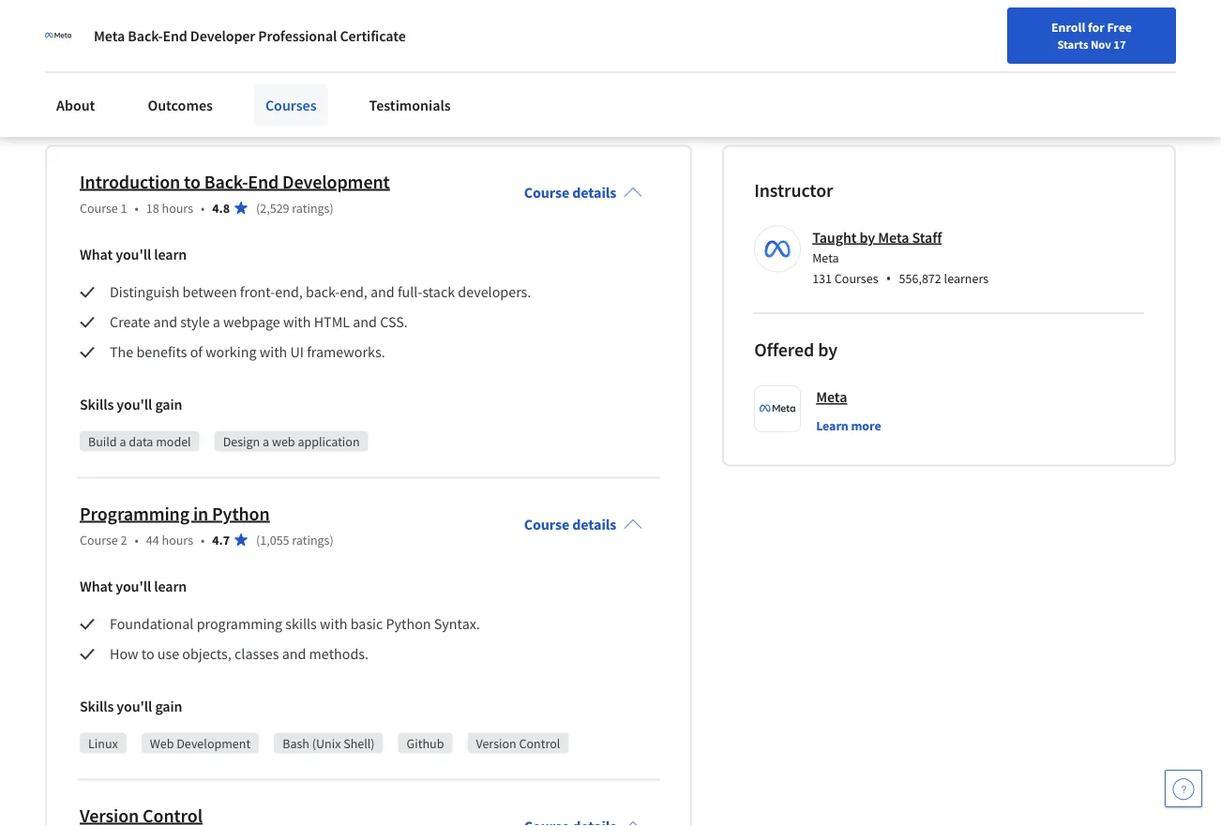 Task type: locate. For each thing, give the bounding box(es) containing it.
0 vertical spatial back-
[[128, 26, 163, 45]]

of down applications?
[[99, 68, 111, 87]]

by down professional
[[290, 45, 305, 64]]

web development
[[150, 735, 251, 752]]

skills up certificate,
[[162, 23, 193, 42]]

outcomes
[[148, 96, 213, 114]]

0 vertical spatial hours
[[162, 199, 193, 216]]

2 learn from the top
[[154, 577, 187, 596]]

meta left staff
[[878, 228, 909, 247]]

1 horizontal spatial of
[[190, 343, 203, 361]]

what you'll learn for introduction
[[80, 245, 187, 264]]

gain left new
[[103, 23, 129, 42]]

1 hours from the top
[[162, 199, 193, 216]]

17
[[1114, 37, 1126, 52]]

by inside taught by meta staff meta 131 courses • 556,872 learners
[[860, 228, 875, 247]]

0 vertical spatial by
[[290, 45, 305, 64]]

1 ratings from the top
[[292, 199, 330, 216]]

create
[[110, 313, 150, 331]]

1 course details from the top
[[524, 183, 616, 202]]

0 vertical spatial skills you'll gain
[[80, 395, 182, 414]]

2 details from the top
[[572, 515, 616, 534]]

skills you'll gain up linux
[[80, 697, 182, 716]]

hours for introduction
[[162, 199, 193, 216]]

1 vertical spatial details
[[572, 515, 616, 534]]

foundational
[[110, 615, 194, 633]]

1 horizontal spatial skills
[[285, 615, 317, 633]]

1 vertical spatial hours
[[162, 531, 193, 548]]

by
[[290, 45, 305, 64], [860, 228, 875, 247], [818, 338, 838, 361]]

skills you'll gain up the build a data model
[[80, 395, 182, 414]]

the down developers at the top
[[308, 45, 329, 64]]

0 vertical spatial details
[[572, 183, 616, 202]]

0 vertical spatial gain
[[103, 23, 129, 42]]

introduction to back-end development link
[[80, 170, 390, 193]]

0 horizontal spatial the
[[223, 23, 244, 42]]

show notifications image
[[1022, 23, 1044, 46]]

gain up model
[[155, 395, 182, 414]]

experts
[[467, 45, 513, 64]]

1 vertical spatial web
[[272, 433, 295, 450]]

0 vertical spatial end
[[163, 26, 187, 45]]

certificate,
[[161, 45, 227, 64]]

1,055
[[260, 531, 289, 548]]

0 horizontal spatial web
[[272, 433, 295, 450]]

development up ( 2,529 ratings )
[[282, 170, 390, 193]]

what for introduction to back-end development
[[80, 245, 113, 264]]

back- down meta—the
[[558, 68, 592, 87]]

courses right 131
[[835, 270, 878, 287]]

0 vertical spatial courses
[[265, 96, 317, 114]]

skills you'll gain for introduction
[[80, 395, 182, 414]]

back- up this
[[128, 26, 163, 45]]

2 ) from the top
[[330, 531, 334, 548]]

skills up methods.
[[285, 615, 317, 633]]

1 vertical spatial skills you'll gain
[[80, 697, 182, 716]]

frameworks.
[[307, 343, 385, 361]]

0 horizontal spatial by
[[290, 45, 305, 64]]

1 horizontal spatial web
[[521, 23, 548, 42]]

back- up html
[[306, 283, 340, 301]]

4.7
[[212, 531, 230, 548]]

by right offered
[[818, 338, 838, 361]]

0 horizontal spatial end,
[[275, 283, 303, 301]]

1 ( from the top
[[256, 199, 260, 216]]

0 vertical spatial ratings
[[292, 199, 330, 216]]

1 horizontal spatial python
[[386, 615, 431, 633]]

2 course details from the top
[[524, 515, 616, 534]]

the
[[223, 23, 244, 42], [308, 45, 329, 64]]

web up meta—the
[[521, 23, 548, 42]]

version control
[[476, 735, 560, 752]]

0 vertical spatial of
[[99, 68, 111, 87]]

0 horizontal spatial end
[[163, 26, 187, 45]]

what you'll learn up distinguish
[[80, 245, 187, 264]]

web inside ready to gain new skills and the tools developers use to create websites and web applications? this certificate, designed by the software engineering experts at  meta—the creators of facebook and instagram, will prepare you for an entry-level career as a back-end developer.
[[521, 23, 548, 42]]

coursera image
[[23, 15, 142, 45]]

use
[[354, 23, 376, 42], [157, 645, 179, 663]]

learn up foundational
[[154, 577, 187, 596]]

1 vertical spatial gain
[[155, 395, 182, 414]]

to up course 1 • 18 hours •
[[184, 170, 200, 193]]

skills up linux
[[80, 697, 114, 716]]

2 skills from the top
[[80, 697, 114, 716]]

with left ui
[[260, 343, 287, 361]]

taught by meta staff link
[[812, 228, 942, 247]]

2 ratings from the top
[[292, 531, 330, 548]]

testimonials
[[369, 96, 451, 114]]

web
[[521, 23, 548, 42], [272, 433, 295, 450]]

development right web
[[177, 735, 251, 752]]

1 vertical spatial for
[[378, 68, 396, 87]]

create and style a webpage with html and css.
[[110, 313, 408, 331]]

enroll for free starts nov 17
[[1051, 19, 1132, 52]]

bash
[[282, 735, 309, 752]]

a inside ready to gain new skills and the tools developers use to create websites and web applications? this certificate, designed by the software engineering experts at  meta—the creators of facebook and instagram, will prepare you for an entry-level career as a back-end developer.
[[547, 68, 555, 87]]

use down foundational
[[157, 645, 179, 663]]

learn up distinguish
[[154, 245, 187, 264]]

and down foundational programming skills with basic python syntax.
[[282, 645, 306, 663]]

read more
[[45, 95, 116, 113]]

0 vertical spatial skills
[[162, 23, 193, 42]]

556,872
[[899, 270, 941, 287]]

1 details from the top
[[572, 183, 616, 202]]

end up the 2,529 on the left top of the page
[[248, 170, 279, 193]]

a right design
[[263, 433, 269, 450]]

with up methods.
[[320, 615, 348, 633]]

a
[[547, 68, 555, 87], [213, 313, 220, 331], [120, 433, 126, 450], [263, 433, 269, 450]]

more inside button
[[81, 95, 116, 113]]

( down 'introduction to back-end development'
[[256, 199, 260, 216]]

0 horizontal spatial for
[[378, 68, 396, 87]]

developer.
[[45, 90, 111, 109]]

a right style
[[213, 313, 220, 331]]

1 vertical spatial python
[[386, 615, 431, 633]]

1 learn from the top
[[154, 245, 187, 264]]

end, up create and style a webpage with html and css.
[[275, 283, 303, 301]]

taught by meta staff image
[[757, 228, 798, 270]]

1 vertical spatial with
[[260, 343, 287, 361]]

you'll up foundational
[[116, 577, 151, 596]]

offered
[[754, 338, 814, 361]]

0 horizontal spatial development
[[177, 735, 251, 752]]

what you'll learn up foundational
[[80, 577, 187, 596]]

1 vertical spatial skills
[[80, 697, 114, 716]]

)
[[330, 199, 334, 216], [330, 531, 334, 548]]

end up certificate,
[[163, 26, 187, 45]]

0 vertical spatial learn
[[154, 245, 187, 264]]

0 vertical spatial development
[[282, 170, 390, 193]]

ratings right 1,055
[[292, 531, 330, 548]]

2 skills you'll gain from the top
[[80, 697, 182, 716]]

1 what from the top
[[80, 245, 113, 264]]

back- up 4.8
[[204, 170, 248, 193]]

0 horizontal spatial of
[[99, 68, 111, 87]]

more inside button
[[851, 417, 881, 434]]

a left data
[[120, 433, 126, 450]]

0 vertical spatial web
[[521, 23, 548, 42]]

menu item
[[881, 19, 1002, 80]]

ratings right the 2,529 on the left top of the page
[[292, 199, 330, 216]]

you'll up web
[[117, 697, 152, 716]]

1 vertical spatial learn
[[154, 577, 187, 596]]

0 horizontal spatial courses
[[265, 96, 317, 114]]

enroll
[[1051, 19, 1085, 36]]

1 horizontal spatial end,
[[340, 283, 367, 301]]

gain inside ready to gain new skills and the tools developers use to create websites and web applications? this certificate, designed by the software engineering experts at  meta—the creators of facebook and instagram, will prepare you for an entry-level career as a back-end developer.
[[103, 23, 129, 42]]

full-
[[398, 283, 422, 301]]

0 vertical spatial use
[[354, 23, 376, 42]]

( right the 4.7
[[256, 531, 260, 548]]

1 vertical spatial what
[[80, 577, 113, 596]]

1 vertical spatial by
[[860, 228, 875, 247]]

programming
[[197, 615, 282, 633]]

) right 1,055
[[330, 531, 334, 548]]

of down style
[[190, 343, 203, 361]]

hours for programming
[[162, 531, 193, 548]]

None search field
[[267, 12, 492, 49]]

the left tools
[[223, 23, 244, 42]]

1 course details button from the top
[[509, 157, 658, 228]]

python right basic
[[386, 615, 431, 633]]

end,
[[275, 283, 303, 301], [340, 283, 367, 301]]

0 vertical spatial (
[[256, 199, 260, 216]]

style
[[180, 313, 210, 331]]

1 horizontal spatial development
[[282, 170, 390, 193]]

1 vertical spatial what you'll learn
[[80, 577, 187, 596]]

1 horizontal spatial for
[[1088, 19, 1105, 36]]

what
[[80, 245, 113, 264], [80, 577, 113, 596]]

1 horizontal spatial more
[[851, 417, 881, 434]]

0 vertical spatial )
[[330, 199, 334, 216]]

0 vertical spatial python
[[212, 502, 270, 525]]

web right design
[[272, 433, 295, 450]]

• left 556,872
[[886, 268, 892, 288]]

1
[[121, 199, 127, 216]]

0 vertical spatial more
[[81, 95, 116, 113]]

meta up 131
[[812, 249, 839, 266]]

2 horizontal spatial by
[[860, 228, 875, 247]]

hours right 44
[[162, 531, 193, 548]]

help center image
[[1172, 778, 1195, 800]]

( for back-
[[256, 199, 260, 216]]

meta image
[[45, 23, 71, 49]]

1 vertical spatial back-
[[204, 170, 248, 193]]

css.
[[380, 313, 408, 331]]

learn
[[154, 245, 187, 264], [154, 577, 187, 596]]

python
[[212, 502, 270, 525], [386, 615, 431, 633]]

44
[[146, 531, 159, 548]]

a right as
[[547, 68, 555, 87]]

with up ui
[[283, 313, 311, 331]]

introduction to back-end development
[[80, 170, 390, 193]]

2 course details button from the top
[[509, 489, 658, 560]]

what down course 2 • 44 hours •
[[80, 577, 113, 596]]

0 vertical spatial back-
[[558, 68, 592, 87]]

the benefits of working with ui frameworks.
[[110, 343, 385, 361]]

( for python
[[256, 531, 260, 548]]

• right 1
[[135, 199, 139, 216]]

by right the taught
[[860, 228, 875, 247]]

learn for programming
[[154, 577, 187, 596]]

skills for programming in python
[[80, 697, 114, 716]]

1 vertical spatial more
[[851, 417, 881, 434]]

by for offered by
[[818, 338, 838, 361]]

use up software
[[354, 23, 376, 42]]

) for introduction to back-end development
[[330, 199, 334, 216]]

• left 4.8
[[201, 199, 205, 216]]

1 vertical spatial courses
[[835, 270, 878, 287]]

0 vertical spatial for
[[1088, 19, 1105, 36]]

to up applications?
[[87, 23, 100, 42]]

skills up build
[[80, 395, 114, 414]]

2 ( from the top
[[256, 531, 260, 548]]

meta up learn
[[816, 388, 847, 406]]

1 horizontal spatial back-
[[558, 68, 592, 87]]

prepare
[[300, 68, 349, 87]]

in
[[193, 502, 208, 525]]

1 vertical spatial end
[[248, 170, 279, 193]]

learn for introduction
[[154, 245, 187, 264]]

foundational programming skills with basic python syntax.
[[110, 615, 480, 633]]

1 horizontal spatial the
[[308, 45, 329, 64]]

courses link
[[254, 84, 328, 126]]

ratings for python
[[292, 531, 330, 548]]

you'll
[[116, 245, 151, 264], [117, 395, 152, 414], [116, 577, 151, 596], [117, 697, 152, 716]]

offered by
[[754, 338, 838, 361]]

1 vertical spatial )
[[330, 531, 334, 548]]

python up the 4.7
[[212, 502, 270, 525]]

for
[[1088, 19, 1105, 36], [378, 68, 396, 87]]

back-
[[128, 26, 163, 45], [204, 170, 248, 193]]

2 hours from the top
[[162, 531, 193, 548]]

0 vertical spatial skills
[[80, 395, 114, 414]]

0 horizontal spatial python
[[212, 502, 270, 525]]

0 vertical spatial course details
[[524, 183, 616, 202]]

2 what from the top
[[80, 577, 113, 596]]

what up distinguish
[[80, 245, 113, 264]]

to right how
[[141, 645, 154, 663]]

1 skills you'll gain from the top
[[80, 395, 182, 414]]

0 vertical spatial course details button
[[509, 157, 658, 228]]

testimonials link
[[358, 84, 462, 126]]

end, up html
[[340, 283, 367, 301]]

1 vertical spatial use
[[157, 645, 179, 663]]

starts
[[1057, 37, 1088, 52]]

details for programming in python
[[572, 515, 616, 534]]

0 vertical spatial what
[[80, 245, 113, 264]]

1 horizontal spatial courses
[[835, 270, 878, 287]]

for up nov in the right top of the page
[[1088, 19, 1105, 36]]

1 vertical spatial skills
[[285, 615, 317, 633]]

nov
[[1091, 37, 1111, 52]]

1 what you'll learn from the top
[[80, 245, 187, 264]]

read more button
[[45, 94, 116, 114]]

course details for programming in python
[[524, 515, 616, 534]]

courses down will
[[265, 96, 317, 114]]

1 vertical spatial course details button
[[509, 489, 658, 560]]

0 horizontal spatial back-
[[128, 26, 163, 45]]

0 vertical spatial what you'll learn
[[80, 245, 187, 264]]

software
[[332, 45, 386, 64]]

0 horizontal spatial skills
[[162, 23, 193, 42]]

skills inside ready to gain new skills and the tools developers use to create websites and web applications? this certificate, designed by the software engineering experts at  meta—the creators of facebook and instagram, will prepare you for an entry-level career as a back-end developer.
[[162, 23, 193, 42]]

and
[[196, 23, 220, 42], [494, 23, 518, 42], [178, 68, 202, 87], [370, 283, 395, 301], [153, 313, 177, 331], [353, 313, 377, 331], [282, 645, 306, 663]]

engineering
[[389, 45, 464, 64]]

1 horizontal spatial use
[[354, 23, 376, 42]]

of
[[99, 68, 111, 87], [190, 343, 203, 361]]

learners
[[944, 270, 989, 287]]

0 horizontal spatial more
[[81, 95, 116, 113]]

use inside ready to gain new skills and the tools developers use to create websites and web applications? this certificate, designed by the software engineering experts at  meta—the creators of facebook and instagram, will prepare you for an entry-level career as a back-end developer.
[[354, 23, 376, 42]]

by inside ready to gain new skills and the tools developers use to create websites and web applications? this certificate, designed by the software engineering experts at  meta—the creators of facebook and instagram, will prepare you for an entry-level career as a back-end developer.
[[290, 45, 305, 64]]

1 ) from the top
[[330, 199, 334, 216]]

1 skills from the top
[[80, 395, 114, 414]]

1 horizontal spatial by
[[818, 338, 838, 361]]

1 vertical spatial development
[[177, 735, 251, 752]]

design a web application
[[223, 433, 360, 450]]

for left an
[[378, 68, 396, 87]]

1 vertical spatial course details
[[524, 515, 616, 534]]

and down certificate,
[[178, 68, 202, 87]]

1 horizontal spatial end
[[248, 170, 279, 193]]

) right the 2,529 on the left top of the page
[[330, 199, 334, 216]]

hours right 18
[[162, 199, 193, 216]]

details for introduction to back-end development
[[572, 183, 616, 202]]

meta link
[[816, 385, 847, 408]]

1 vertical spatial ratings
[[292, 531, 330, 548]]

course 1 • 18 hours •
[[80, 199, 205, 216]]

•
[[135, 199, 139, 216], [201, 199, 205, 216], [886, 268, 892, 288], [135, 531, 139, 548], [201, 531, 205, 548]]

2 vertical spatial gain
[[155, 697, 182, 716]]

2 what you'll learn from the top
[[80, 577, 187, 596]]

of inside ready to gain new skills and the tools developers use to create websites and web applications? this certificate, designed by the software engineering experts at  meta—the creators of facebook and instagram, will prepare you for an entry-level career as a back-end developer.
[[99, 68, 111, 87]]

courses
[[265, 96, 317, 114], [835, 270, 878, 287]]

details
[[572, 183, 616, 202], [572, 515, 616, 534]]

what you'll learn
[[80, 245, 187, 264], [80, 577, 187, 596]]

design
[[223, 433, 260, 450]]

gain up web
[[155, 697, 182, 716]]

1 vertical spatial back-
[[306, 283, 340, 301]]

to for development
[[184, 170, 200, 193]]

2 vertical spatial by
[[818, 338, 838, 361]]

0 vertical spatial the
[[223, 23, 244, 42]]

to
[[87, 23, 100, 42], [379, 23, 392, 42], [184, 170, 200, 193], [141, 645, 154, 663]]

1 vertical spatial (
[[256, 531, 260, 548]]

1 vertical spatial the
[[308, 45, 329, 64]]



Task type: describe. For each thing, give the bounding box(es) containing it.
build
[[88, 433, 117, 450]]

this
[[131, 45, 158, 64]]

bash (unix shell)
[[282, 735, 375, 752]]

(unix
[[312, 735, 341, 752]]

18
[[146, 199, 159, 216]]

meta—the
[[534, 45, 597, 64]]

creators
[[45, 68, 96, 87]]

2,529
[[260, 199, 289, 216]]

• inside taught by meta staff meta 131 courses • 556,872 learners
[[886, 268, 892, 288]]

instagram,
[[205, 68, 272, 87]]

create
[[395, 23, 433, 42]]

0 vertical spatial with
[[283, 313, 311, 331]]

front-
[[240, 283, 275, 301]]

shell)
[[343, 735, 375, 752]]

ready to gain new skills and the tools developers use to create websites and web applications? this certificate, designed by the software engineering experts at  meta—the creators of facebook and instagram, will prepare you for an entry-level career as a back-end developer.
[[45, 23, 619, 109]]

data
[[129, 433, 153, 450]]

certificate
[[340, 26, 406, 45]]

learn
[[816, 417, 849, 434]]

application
[[298, 433, 360, 450]]

ready
[[45, 23, 84, 42]]

about link
[[45, 84, 106, 126]]

build a data model
[[88, 433, 191, 450]]

gain for introduction
[[155, 395, 182, 414]]

and left css.
[[353, 313, 377, 331]]

you'll up the build a data model
[[117, 395, 152, 414]]

basic
[[351, 615, 383, 633]]

the
[[110, 343, 133, 361]]

web
[[150, 735, 174, 752]]

level
[[455, 68, 485, 87]]

skills for introduction to back-end development
[[80, 395, 114, 414]]

new
[[132, 23, 159, 42]]

course details for introduction to back-end development
[[524, 183, 616, 202]]

skills you'll gain for programming
[[80, 697, 182, 716]]

• left the 4.7
[[201, 531, 205, 548]]

course 2 • 44 hours •
[[80, 531, 205, 548]]

facebook
[[114, 68, 175, 87]]

1 vertical spatial of
[[190, 343, 203, 361]]

and left the 'full-'
[[370, 283, 395, 301]]

you
[[352, 68, 375, 87]]

more for read more
[[81, 95, 116, 113]]

meta back-end developer professional certificate
[[94, 26, 406, 45]]

version
[[476, 735, 517, 752]]

syntax.
[[434, 615, 480, 633]]

and left style
[[153, 313, 177, 331]]

professional
[[258, 26, 337, 45]]

programming
[[80, 502, 189, 525]]

working
[[206, 343, 257, 361]]

read
[[45, 95, 78, 113]]

you'll up distinguish
[[116, 245, 151, 264]]

2 vertical spatial with
[[320, 615, 348, 633]]

to for skills
[[87, 23, 100, 42]]

back- inside ready to gain new skills and the tools developers use to create websites and web applications? this certificate, designed by the software engineering experts at  meta—the creators of facebook and instagram, will prepare you for an entry-level career as a back-end developer.
[[558, 68, 592, 87]]

by for taught by meta staff meta 131 courses • 556,872 learners
[[860, 228, 875, 247]]

what for programming in python
[[80, 577, 113, 596]]

classes
[[234, 645, 279, 663]]

gain for programming
[[155, 697, 182, 716]]

objects,
[[182, 645, 231, 663]]

designed
[[230, 45, 287, 64]]

( 1,055 ratings )
[[256, 531, 334, 548]]

• right 2
[[135, 531, 139, 548]]

webpage
[[223, 313, 280, 331]]

) for programming in python
[[330, 531, 334, 548]]

developers
[[281, 23, 351, 42]]

websites
[[436, 23, 491, 42]]

and up experts
[[494, 23, 518, 42]]

taught
[[812, 228, 857, 247]]

developer
[[190, 26, 255, 45]]

1 end, from the left
[[275, 283, 303, 301]]

distinguish between front-end, back-end, and full-stack developers.
[[110, 283, 531, 301]]

entry-
[[417, 68, 455, 87]]

more for learn more
[[851, 417, 881, 434]]

1 horizontal spatial back-
[[204, 170, 248, 193]]

staff
[[912, 228, 942, 247]]

programming in python link
[[80, 502, 270, 525]]

ratings for back-
[[292, 199, 330, 216]]

4.8
[[212, 199, 230, 216]]

an
[[399, 68, 414, 87]]

to for classes
[[141, 645, 154, 663]]

meta up applications?
[[94, 26, 125, 45]]

stack
[[422, 283, 455, 301]]

html
[[314, 313, 350, 331]]

to left create
[[379, 23, 392, 42]]

control
[[519, 735, 560, 752]]

free
[[1107, 19, 1132, 36]]

taught by meta staff meta 131 courses • 556,872 learners
[[812, 228, 989, 288]]

as
[[530, 68, 544, 87]]

learn more button
[[816, 416, 881, 435]]

for inside ready to gain new skills and the tools developers use to create websites and web applications? this certificate, designed by the software engineering experts at  meta—the creators of facebook and instagram, will prepare you for an entry-level career as a back-end developer.
[[378, 68, 396, 87]]

course details button for introduction to back-end development
[[509, 157, 658, 228]]

and up certificate,
[[196, 23, 220, 42]]

2 end, from the left
[[340, 283, 367, 301]]

programming in python
[[80, 502, 270, 525]]

how to use objects, classes and methods.
[[110, 645, 369, 663]]

github
[[407, 735, 444, 752]]

0 horizontal spatial use
[[157, 645, 179, 663]]

end
[[592, 68, 616, 87]]

courses inside taught by meta staff meta 131 courses • 556,872 learners
[[835, 270, 878, 287]]

career
[[488, 68, 527, 87]]

course details button for programming in python
[[509, 489, 658, 560]]

what you'll learn for programming
[[80, 577, 187, 596]]

model
[[156, 433, 191, 450]]

applications?
[[45, 45, 128, 64]]

instructor
[[754, 178, 833, 202]]

learn more
[[816, 417, 881, 434]]

0 horizontal spatial back-
[[306, 283, 340, 301]]

tools
[[247, 23, 278, 42]]

methods.
[[309, 645, 369, 663]]

linux
[[88, 735, 118, 752]]

ui
[[290, 343, 304, 361]]

for inside enroll for free starts nov 17
[[1088, 19, 1105, 36]]

developers.
[[458, 283, 531, 301]]



Task type: vqa. For each thing, say whether or not it's contained in the screenshot.
AT to the bottom
no



